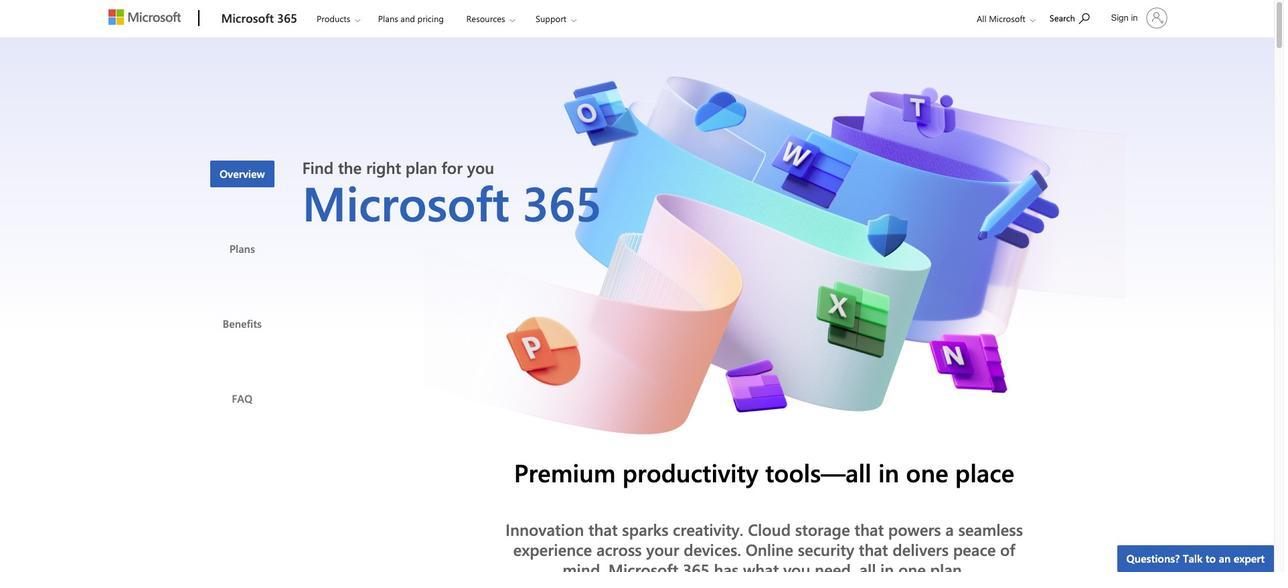 Task type: describe. For each thing, give the bounding box(es) containing it.
experience
[[513, 539, 592, 561]]

sign
[[1112, 13, 1129, 23]]

innovation that sparks creativity. cloud storage that powers a seamless experience across your devices. online security that delivers peace of mind. microsoft 365 has what you need, all in one plan.
[[506, 519, 1024, 573]]

support button
[[525, 1, 588, 37]]

plans for plans and pricing
[[378, 13, 398, 24]]

premium productivity tools—all in one place
[[514, 456, 1015, 489]]

resources button
[[455, 1, 526, 37]]

plans and pricing link
[[372, 1, 450, 33]]

plans for plans
[[230, 241, 255, 256]]

benefits button
[[210, 310, 274, 337]]

what
[[744, 559, 779, 573]]

365 inside innovation that sparks creativity. cloud storage that powers a seamless experience across your devices. online security that delivers peace of mind. microsoft 365 has what you need, all in one plan.
[[683, 559, 710, 573]]

that up all at the bottom right
[[855, 519, 884, 541]]

1 horizontal spatial microsoft 365
[[302, 170, 602, 234]]

0 vertical spatial one
[[907, 456, 949, 489]]

and
[[401, 13, 415, 24]]

resources
[[467, 13, 505, 24]]

peace
[[954, 539, 996, 561]]

microsoft 365 link
[[215, 1, 304, 37]]

the
[[338, 157, 362, 178]]

plan.
[[931, 559, 966, 573]]

1 vertical spatial in
[[879, 456, 900, 489]]

1 horizontal spatial 365
[[523, 170, 602, 234]]

productivity
[[623, 456, 759, 489]]

premium
[[514, 456, 616, 489]]

mind.
[[563, 559, 604, 573]]

overview button
[[210, 160, 274, 187]]

online
[[746, 539, 794, 561]]

all microsoft button
[[967, 1, 1043, 37]]

to
[[1206, 552, 1217, 566]]

products button
[[305, 1, 371, 37]]

0 vertical spatial you
[[467, 157, 495, 178]]

for
[[442, 157, 463, 178]]

need,
[[815, 559, 855, 573]]

a
[[946, 519, 954, 541]]

security
[[798, 539, 855, 561]]

place
[[956, 456, 1015, 489]]

across
[[597, 539, 642, 561]]

0 vertical spatial in
[[1132, 13, 1138, 23]]

overview
[[220, 166, 265, 181]]

seamless
[[959, 519, 1024, 541]]

0 vertical spatial microsoft 365
[[221, 10, 297, 26]]

right
[[366, 157, 401, 178]]

find
[[302, 157, 334, 178]]



Task type: vqa. For each thing, say whether or not it's contained in the screenshot.
Solutions image
no



Task type: locate. For each thing, give the bounding box(es) containing it.
sparks
[[623, 519, 669, 541]]

tools—all
[[766, 456, 872, 489]]

questions? talk to an expert button
[[1118, 546, 1275, 573]]

your
[[647, 539, 680, 561]]

has
[[714, 559, 739, 573]]

plans inside button
[[230, 241, 255, 256]]

0 horizontal spatial you
[[467, 157, 495, 178]]

1 horizontal spatial plans
[[378, 13, 398, 24]]

creativity.
[[673, 519, 744, 541]]

faq button
[[210, 386, 274, 412]]

an
[[1220, 552, 1231, 566]]

pricing
[[418, 13, 444, 24]]

1 vertical spatial plans
[[230, 241, 255, 256]]

sign in link
[[1104, 2, 1173, 34]]

find the right plan for you
[[302, 157, 495, 178]]

search
[[1050, 12, 1076, 23]]

storage
[[796, 519, 851, 541]]

sign in
[[1112, 13, 1138, 23]]

all
[[860, 559, 876, 573]]

cloud
[[748, 519, 791, 541]]

microsoft
[[221, 10, 274, 26], [989, 13, 1026, 24], [302, 170, 510, 234], [609, 559, 679, 573]]

0 vertical spatial plans
[[378, 13, 398, 24]]

microsoft 365
[[221, 10, 297, 26], [302, 170, 602, 234]]

in up 'powers'
[[879, 456, 900, 489]]

you right for
[[467, 157, 495, 178]]

search button
[[1044, 2, 1096, 32]]

2 vertical spatial in
[[881, 559, 894, 573]]

1 vertical spatial 365
[[523, 170, 602, 234]]

innovation
[[506, 519, 584, 541]]

plans and pricing
[[378, 13, 444, 24]]

faq
[[232, 392, 253, 406]]

microsoft image
[[108, 9, 181, 25]]

one
[[907, 456, 949, 489], [899, 559, 926, 573]]

that right need,
[[859, 539, 889, 561]]

2 vertical spatial 365
[[683, 559, 710, 573]]

of
[[1001, 539, 1016, 561]]

all
[[977, 13, 987, 24]]

devices.
[[684, 539, 742, 561]]

talk
[[1183, 552, 1203, 566]]

products
[[317, 13, 351, 24]]

questions?
[[1127, 552, 1180, 566]]

one inside innovation that sparks creativity. cloud storage that powers a seamless experience across your devices. online security that delivers peace of mind. microsoft 365 has what you need, all in one plan.
[[899, 559, 926, 573]]

support
[[536, 13, 567, 24]]

1 vertical spatial microsoft 365
[[302, 170, 602, 234]]

1 vertical spatial one
[[899, 559, 926, 573]]

plans button
[[210, 235, 274, 262]]

expert
[[1234, 552, 1265, 566]]

0 horizontal spatial 365
[[277, 10, 297, 26]]

you right the what
[[784, 559, 811, 573]]

microsoft inside innovation that sparks creativity. cloud storage that powers a seamless experience across your devices. online security that delivers peace of mind. microsoft 365 has what you need, all in one plan.
[[609, 559, 679, 573]]

you inside innovation that sparks creativity. cloud storage that powers a seamless experience across your devices. online security that delivers peace of mind. microsoft 365 has what you need, all in one plan.
[[784, 559, 811, 573]]

0 horizontal spatial microsoft 365
[[221, 10, 297, 26]]

one left plan.
[[899, 559, 926, 573]]

powers
[[889, 519, 942, 541]]

questions? talk to an expert
[[1127, 552, 1265, 566]]

2 horizontal spatial 365
[[683, 559, 710, 573]]

microsoft inside dropdown button
[[989, 13, 1026, 24]]

in inside innovation that sparks creativity. cloud storage that powers a seamless experience across your devices. online security that delivers peace of mind. microsoft 365 has what you need, all in one plan.
[[881, 559, 894, 573]]

0 vertical spatial 365
[[277, 10, 297, 26]]

that
[[589, 519, 618, 541], [855, 519, 884, 541], [859, 539, 889, 561]]

all microsoft
[[977, 13, 1026, 24]]

0 horizontal spatial plans
[[230, 241, 255, 256]]

in right all at the bottom right
[[881, 559, 894, 573]]

1 horizontal spatial you
[[784, 559, 811, 573]]

benefits
[[223, 317, 262, 331]]

you
[[467, 157, 495, 178], [784, 559, 811, 573]]

365
[[277, 10, 297, 26], [523, 170, 602, 234], [683, 559, 710, 573]]

plans
[[378, 13, 398, 24], [230, 241, 255, 256]]

plan
[[406, 157, 437, 178]]

that up mind.
[[589, 519, 618, 541]]

in right sign
[[1132, 13, 1138, 23]]

1 vertical spatial you
[[784, 559, 811, 573]]

delivers
[[893, 539, 949, 561]]

one left the place
[[907, 456, 949, 489]]

in
[[1132, 13, 1138, 23], [879, 456, 900, 489], [881, 559, 894, 573]]

Search search field
[[1043, 2, 1104, 32]]



